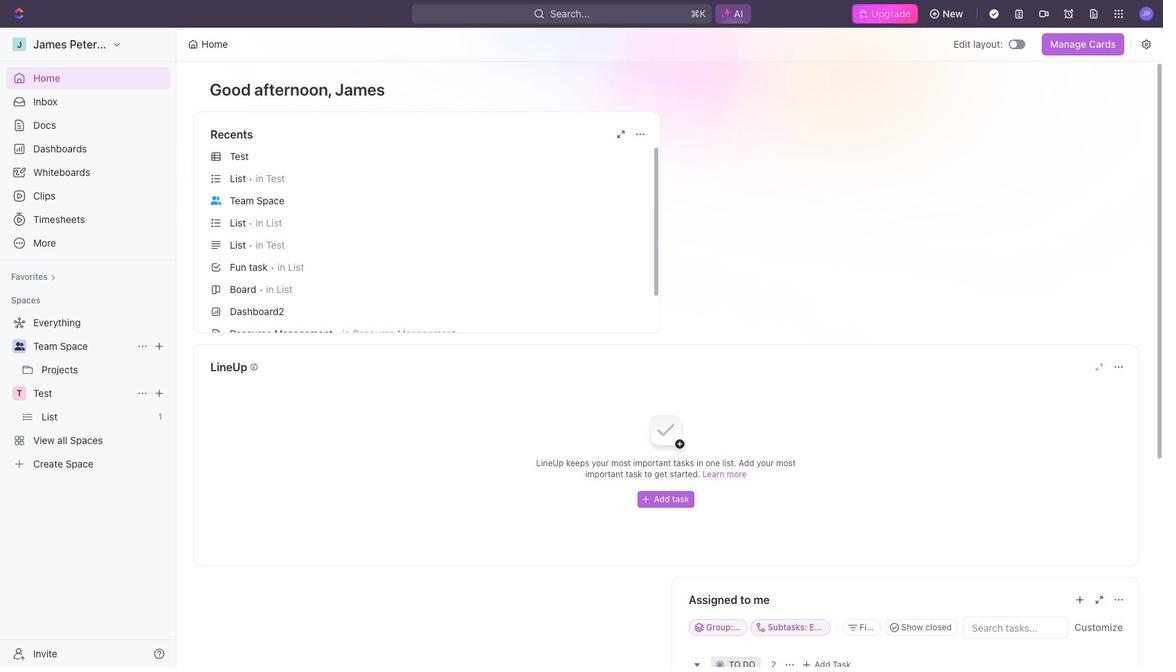 Task type: locate. For each thing, give the bounding box(es) containing it.
1 vertical spatial user group image
[[14, 342, 25, 350]]

user group image
[[211, 196, 222, 205], [14, 342, 25, 350]]

1 horizontal spatial user group image
[[211, 196, 222, 205]]

0 vertical spatial user group image
[[211, 196, 222, 205]]

user group image inside sidebar navigation
[[14, 342, 25, 350]]

0 horizontal spatial user group image
[[14, 342, 25, 350]]

test, , element
[[12, 387, 26, 400]]

tree
[[6, 312, 170, 475]]



Task type: describe. For each thing, give the bounding box(es) containing it.
Search tasks... text field
[[964, 617, 1068, 638]]

sidebar navigation
[[0, 28, 179, 667]]

james peterson's workspace, , element
[[12, 37, 26, 51]]

tree inside sidebar navigation
[[6, 312, 170, 475]]



Task type: vqa. For each thing, say whether or not it's contained in the screenshot.
'TEST, ,' element
yes



